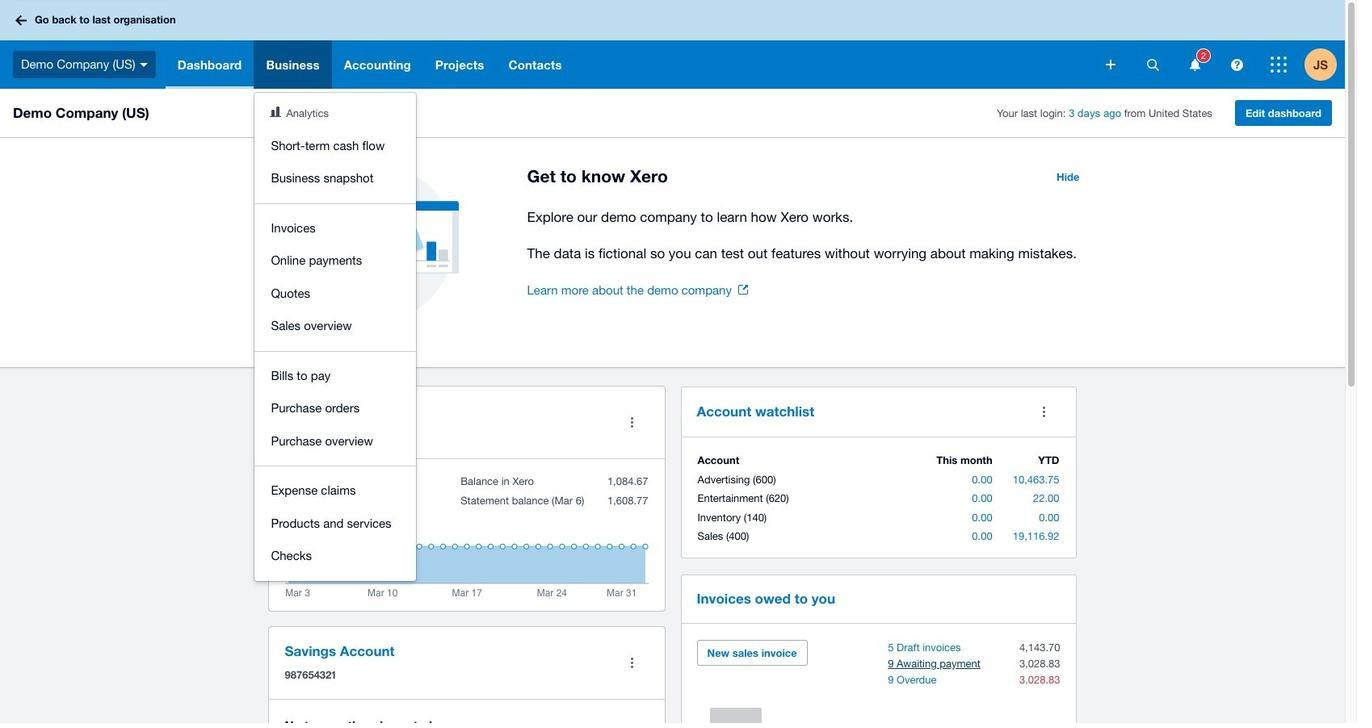 Task type: locate. For each thing, give the bounding box(es) containing it.
list box
[[255, 93, 416, 581]]

svg image
[[15, 15, 27, 25], [1106, 60, 1116, 69], [140, 63, 148, 67]]

intro banner body element
[[527, 206, 1090, 265]]

banner
[[0, 0, 1345, 581]]

svg image
[[1271, 57, 1287, 73], [1147, 59, 1159, 71], [1190, 59, 1200, 71], [1231, 59, 1243, 71]]

group
[[255, 93, 416, 581]]



Task type: vqa. For each thing, say whether or not it's contained in the screenshot.
Manage menu toggle icon
no



Task type: describe. For each thing, give the bounding box(es) containing it.
accounts watchlist options image
[[1028, 396, 1061, 428]]

1 horizontal spatial svg image
[[140, 63, 148, 67]]

2 horizontal spatial svg image
[[1106, 60, 1116, 69]]

header chart image
[[270, 107, 282, 117]]

0 horizontal spatial svg image
[[15, 15, 27, 25]]



